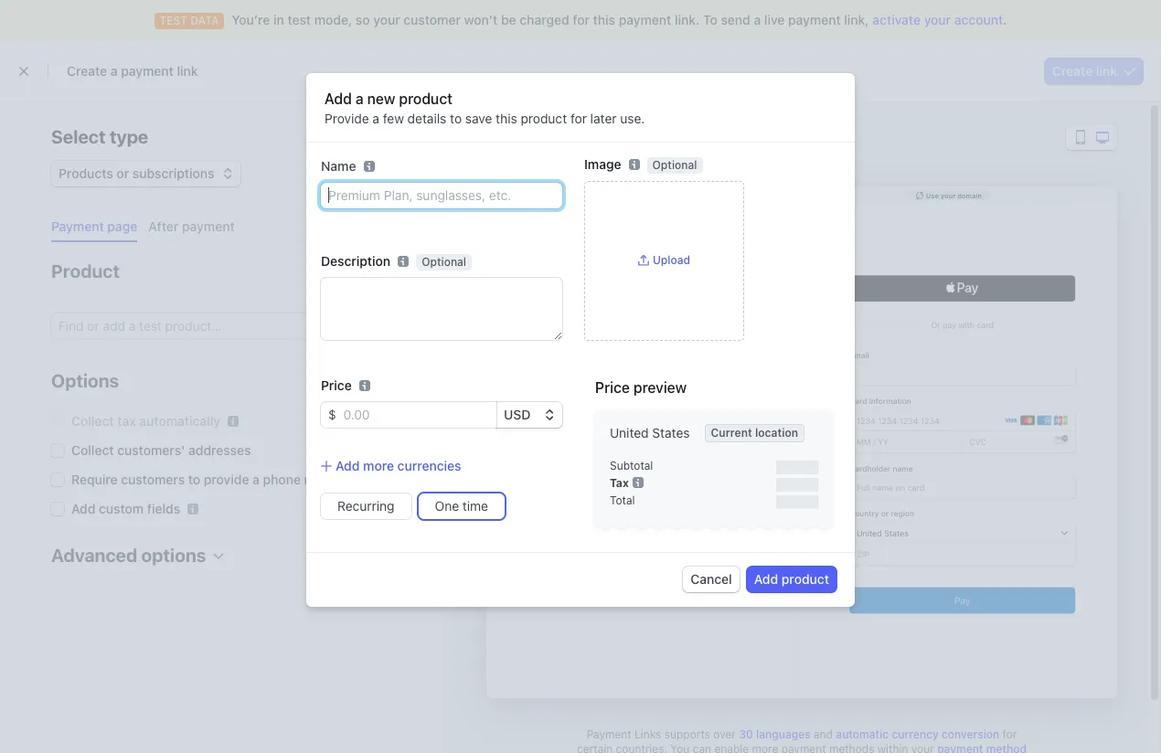 Task type: vqa. For each thing, say whether or not it's contained in the screenshot.
enable in the right of the page
yes



Task type: locate. For each thing, give the bounding box(es) containing it.
a left the new
[[356, 91, 364, 107]]

for right charged
[[573, 12, 590, 27]]

0 vertical spatial to
[[450, 111, 462, 126]]

page
[[107, 219, 137, 234]]

be
[[501, 12, 516, 27]]

0 vertical spatial this
[[593, 12, 616, 27]]

add for more
[[336, 458, 360, 474]]

payment for payment links supports over 30 languages and automatic currency conversion
[[587, 728, 632, 742]]

payment up certain at the bottom
[[587, 728, 632, 742]]

products or subscriptions
[[59, 166, 214, 181]]

payment link settings tab list
[[44, 212, 435, 242]]

create
[[67, 63, 107, 79], [1053, 63, 1093, 79]]

more inside 'for certain countries. you can enable more payment methods within your'
[[752, 743, 779, 754]]

account
[[955, 12, 1003, 27]]

addresses
[[188, 443, 251, 458]]

payment left page
[[51, 219, 104, 234]]

add inside payment page tab panel
[[71, 501, 96, 517]]

tax
[[117, 413, 136, 429]]

1 vertical spatial collect
[[71, 443, 114, 458]]

currencies
[[398, 458, 461, 474]]

add for a
[[325, 91, 352, 107]]

add up provide
[[325, 91, 352, 107]]

your down automatic currency conversion link
[[912, 743, 934, 754]]

0 horizontal spatial more
[[363, 458, 394, 474]]

use
[[926, 192, 939, 199]]

to inside the add a new product provide a few details to save this product for later use.
[[450, 111, 462, 126]]

1 vertical spatial more
[[752, 743, 779, 754]]

optional for image
[[653, 158, 697, 172]]

subscriptions
[[132, 166, 214, 181]]

add up "recurring"
[[336, 458, 360, 474]]

price left preview
[[595, 380, 630, 396]]

custom
[[99, 501, 144, 517]]

collect up require
[[71, 443, 114, 458]]

for right conversion on the bottom
[[1003, 728, 1017, 742]]

supports
[[665, 728, 711, 742]]

time
[[463, 499, 488, 514]]

more
[[363, 458, 394, 474], [752, 743, 779, 754]]

0 horizontal spatial payment
[[51, 219, 104, 234]]

create for create a payment link
[[67, 63, 107, 79]]

to left save
[[450, 111, 462, 126]]

2 vertical spatial for
[[1003, 728, 1017, 742]]

1 vertical spatial for
[[571, 111, 587, 126]]

current location
[[711, 426, 798, 440]]

0 vertical spatial collect
[[71, 413, 114, 429]]

0 vertical spatial product
[[399, 91, 453, 107]]

automatic currency conversion link
[[836, 728, 1000, 742]]

activate your account link
[[873, 12, 1003, 27]]

name
[[321, 158, 356, 174]]

your right the use
[[941, 192, 956, 199]]

optional right image
[[653, 158, 697, 172]]

use.
[[620, 111, 645, 126]]

collect for collect customers' addresses
[[71, 443, 114, 458]]

select type
[[51, 126, 148, 147]]

1 horizontal spatial payment
[[587, 728, 632, 742]]

0 vertical spatial optional
[[653, 158, 697, 172]]

0 vertical spatial payment
[[51, 219, 104, 234]]

0 horizontal spatial to
[[188, 472, 200, 487]]

product
[[399, 91, 453, 107], [521, 111, 567, 126], [782, 572, 830, 587]]

1 horizontal spatial optional
[[653, 158, 697, 172]]

to left provide
[[188, 472, 200, 487]]

add for custom
[[71, 501, 96, 517]]

0 vertical spatial more
[[363, 458, 394, 474]]

this up preview at left
[[496, 111, 517, 126]]

collect tax automatically
[[71, 413, 221, 429]]

0 vertical spatial for
[[573, 12, 590, 27]]

one
[[435, 499, 459, 514]]

1 horizontal spatial this
[[593, 12, 616, 27]]

payment links supports over 30 languages and automatic currency conversion
[[587, 728, 1000, 742]]

this
[[593, 12, 616, 27], [496, 111, 517, 126]]

price up $
[[321, 378, 352, 393]]

0 horizontal spatial this
[[496, 111, 517, 126]]

1 vertical spatial optional
[[422, 255, 467, 269]]

optional down premium plan, sunglasses, etc. text field
[[422, 255, 467, 269]]

0 horizontal spatial price
[[321, 378, 352, 393]]

after
[[148, 219, 179, 234]]

link.
[[675, 12, 700, 27]]

collect customers' addresses
[[71, 443, 251, 458]]

payment down payment links supports over 30 languages and automatic currency conversion
[[782, 743, 826, 754]]

a left phone
[[253, 472, 260, 487]]

to
[[450, 111, 462, 126], [188, 472, 200, 487]]

2 horizontal spatial product
[[782, 572, 830, 587]]

upload button
[[638, 254, 691, 268]]

link,
[[844, 12, 870, 27]]

your right so
[[373, 12, 400, 27]]

1 link from the left
[[177, 63, 198, 79]]

more up "recurring"
[[363, 458, 394, 474]]

add for product
[[754, 572, 778, 587]]

payment page tab panel
[[37, 242, 435, 594]]

add inside the add a new product provide a few details to save this product for later use.
[[325, 91, 352, 107]]

payment right after
[[182, 219, 235, 234]]

payment inside button
[[51, 219, 104, 234]]

advanced
[[51, 545, 137, 566]]

for
[[573, 12, 590, 27], [571, 111, 587, 126], [1003, 728, 1017, 742]]

for left later
[[571, 111, 587, 126]]

Premium Plan, sunglasses, etc. text field
[[321, 183, 562, 208]]

1 horizontal spatial create
[[1053, 63, 1093, 79]]

2 vertical spatial product
[[782, 572, 830, 587]]

link
[[177, 63, 198, 79], [1096, 63, 1118, 79]]

more down the 30 languages link
[[752, 743, 779, 754]]

add down require
[[71, 501, 96, 517]]

fields
[[147, 501, 180, 517]]

1 vertical spatial to
[[188, 472, 200, 487]]

1 horizontal spatial to
[[450, 111, 462, 126]]

recurring
[[337, 499, 395, 514]]

collect left tax
[[71, 413, 114, 429]]

0 horizontal spatial optional
[[422, 255, 467, 269]]

price for price
[[321, 378, 352, 393]]

info image
[[633, 478, 644, 489]]

1 vertical spatial payment
[[587, 728, 632, 742]]

price preview
[[595, 380, 687, 396]]

add a new product provide a few details to save this product for later use.
[[325, 91, 645, 126]]

in
[[273, 12, 284, 27]]

you
[[671, 743, 690, 754]]

so
[[356, 12, 370, 27]]

products or subscriptions button
[[51, 157, 240, 187]]

this right charged
[[593, 12, 616, 27]]

advanced options button
[[44, 533, 224, 569]]

you're
[[232, 12, 270, 27]]

add product button
[[747, 567, 837, 593]]

create inside "button"
[[1053, 63, 1093, 79]]

details
[[408, 111, 447, 126]]

links
[[635, 728, 662, 742]]

domain
[[958, 192, 982, 199]]

united states
[[610, 425, 690, 441]]

certain
[[577, 743, 613, 754]]

1 create from the left
[[67, 63, 107, 79]]

1 horizontal spatial link
[[1096, 63, 1118, 79]]

payment inside button
[[182, 219, 235, 234]]

None text field
[[321, 278, 562, 340]]

0 horizontal spatial link
[[177, 63, 198, 79]]

2 create from the left
[[1053, 63, 1093, 79]]

1 collect from the top
[[71, 413, 114, 429]]

charged
[[520, 12, 570, 27]]

1 vertical spatial product
[[521, 111, 567, 126]]

options
[[141, 545, 206, 566]]

for inside the add a new product provide a few details to save this product for later use.
[[571, 111, 587, 126]]

usd
[[504, 407, 531, 422]]

0 horizontal spatial create
[[67, 63, 107, 79]]

$ button
[[321, 402, 336, 428]]

payment
[[51, 219, 104, 234], [587, 728, 632, 742]]

mode,
[[314, 12, 352, 27]]

usd button
[[497, 402, 562, 428]]

1 horizontal spatial price
[[595, 380, 630, 396]]

2 link from the left
[[1096, 63, 1118, 79]]

add right the cancel
[[754, 572, 778, 587]]

1 horizontal spatial more
[[752, 743, 779, 754]]

total
[[610, 494, 635, 508]]

add
[[325, 91, 352, 107], [336, 458, 360, 474], [71, 501, 96, 517], [754, 572, 778, 587]]

2 collect from the top
[[71, 443, 114, 458]]

current
[[711, 426, 752, 440]]

more inside add more currencies button
[[363, 458, 394, 474]]

1 vertical spatial this
[[496, 111, 517, 126]]



Task type: describe. For each thing, give the bounding box(es) containing it.
can
[[693, 743, 712, 754]]

cancel
[[691, 572, 732, 587]]

preview
[[634, 380, 687, 396]]

create a payment link
[[67, 63, 198, 79]]

or
[[117, 166, 129, 181]]

later
[[591, 111, 617, 126]]

location
[[755, 426, 798, 440]]

0.00 text field
[[336, 402, 497, 428]]

select
[[51, 126, 106, 147]]

type
[[110, 126, 148, 147]]

optional for description
[[422, 255, 467, 269]]

collect for collect tax automatically
[[71, 413, 114, 429]]

advanced options
[[51, 545, 206, 566]]

payment for payment page
[[51, 219, 104, 234]]

new
[[367, 91, 395, 107]]

you're in test mode, so your customer won't be charged for this payment link. to send a live payment link, activate your account .
[[232, 12, 1007, 27]]

subtotal
[[610, 459, 653, 473]]

add product
[[754, 572, 830, 587]]

create link button
[[1045, 58, 1143, 84]]

provide
[[204, 472, 249, 487]]

won't
[[464, 12, 498, 27]]

.
[[1003, 12, 1007, 27]]

product inside button
[[782, 572, 830, 587]]

currency
[[892, 728, 939, 742]]

require
[[71, 472, 118, 487]]

for inside 'for certain countries. you can enable more payment methods within your'
[[1003, 728, 1017, 742]]

one time
[[435, 499, 488, 514]]

after payment
[[148, 219, 235, 234]]

few
[[383, 111, 404, 126]]

image
[[584, 156, 622, 172]]

1 horizontal spatial product
[[521, 111, 567, 126]]

0 horizontal spatial product
[[399, 91, 453, 107]]

send
[[721, 12, 751, 27]]

create link
[[1053, 63, 1118, 79]]

and
[[814, 728, 833, 742]]

cancel button
[[683, 567, 740, 593]]

add more currencies
[[336, 458, 461, 474]]

description
[[321, 253, 391, 269]]

tax
[[610, 476, 629, 490]]

live
[[764, 12, 785, 27]]

a left few
[[373, 111, 380, 126]]

add more currencies button
[[321, 457, 461, 476]]

provide
[[325, 111, 369, 126]]

options
[[51, 370, 119, 391]]

over
[[714, 728, 736, 742]]

enable
[[715, 743, 749, 754]]

use your domain
[[926, 192, 982, 199]]

customer
[[404, 12, 461, 27]]

methods
[[829, 743, 875, 754]]

30
[[739, 728, 753, 742]]

conversion
[[942, 728, 1000, 742]]

price for price preview
[[595, 380, 630, 396]]

countries.
[[616, 743, 668, 754]]

payment page button
[[44, 212, 148, 242]]

states
[[652, 425, 690, 441]]

automatic
[[836, 728, 889, 742]]

this inside the add a new product provide a few details to save this product for later use.
[[496, 111, 517, 126]]

save
[[465, 111, 492, 126]]

create for create link
[[1053, 63, 1093, 79]]

for certain countries. you can enable more payment methods within your
[[577, 728, 1017, 754]]

a inside tab panel
[[253, 472, 260, 487]]

require customers to provide a phone number
[[71, 472, 351, 487]]

link inside "button"
[[1096, 63, 1118, 79]]

a left live
[[754, 12, 761, 27]]

add custom fields
[[71, 501, 180, 517]]

payment right live
[[788, 12, 841, 27]]

customers'
[[117, 443, 185, 458]]

to inside payment page tab panel
[[188, 472, 200, 487]]

payment left link.
[[619, 12, 672, 27]]

within
[[878, 743, 909, 754]]

activate
[[873, 12, 921, 27]]

a up select type
[[110, 63, 118, 79]]

customers
[[121, 472, 185, 487]]

after payment button
[[141, 212, 246, 242]]

preview
[[487, 126, 555, 147]]

phone
[[263, 472, 301, 487]]

to
[[703, 12, 718, 27]]

your right activate
[[924, 12, 951, 27]]

use your domain button
[[907, 190, 991, 200]]

payment inside 'for certain countries. you can enable more payment methods within your'
[[782, 743, 826, 754]]

automatically
[[139, 413, 221, 429]]

payment page
[[51, 219, 137, 234]]

payment up type
[[121, 63, 174, 79]]

your inside 'for certain countries. you can enable more payment methods within your'
[[912, 743, 934, 754]]

languages
[[756, 728, 811, 742]]

test
[[288, 12, 311, 27]]

product
[[51, 261, 120, 282]]

your inside 'button'
[[941, 192, 956, 199]]

$
[[328, 407, 336, 422]]



